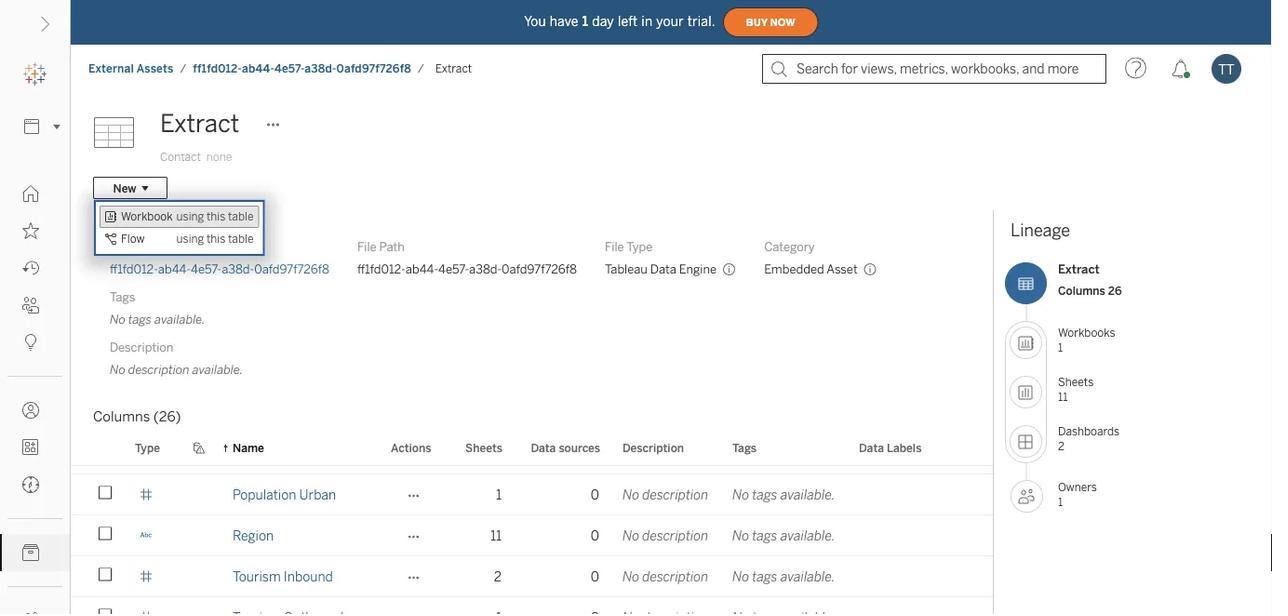 Task type: locate. For each thing, give the bounding box(es) containing it.
table image
[[93, 105, 149, 161]]

name
[[132, 239, 165, 254], [233, 441, 264, 455]]

using up the using this table
[[176, 210, 204, 223]]

data left engine
[[650, 262, 676, 276]]

real image left (26)
[[140, 406, 153, 419]]

0 horizontal spatial type
[[135, 441, 160, 455]]

tags for 2
[[752, 569, 778, 585]]

no description
[[623, 446, 709, 462], [623, 487, 709, 503], [623, 528, 709, 544], [623, 569, 709, 585]]

menu item
[[100, 206, 259, 228]]

0 vertical spatial type
[[627, 239, 653, 254]]

new button
[[93, 177, 168, 199]]

real image
[[140, 406, 153, 419], [140, 488, 153, 501]]

table
[[228, 210, 254, 223], [228, 232, 254, 246]]

description down tags no tags available. in the left of the page
[[110, 340, 173, 355]]

0 horizontal spatial ff1fd012-
[[110, 262, 158, 276]]

1 horizontal spatial a38d-
[[305, 62, 337, 75]]

1 down 'workbooks'
[[1058, 341, 1063, 354]]

2 integer image from the top
[[140, 242, 153, 255]]

data for data labels
[[859, 441, 884, 455]]

1 horizontal spatial sheets
[[1058, 375, 1094, 389]]

0 vertical spatial real image
[[140, 324, 153, 337]]

description no description available.
[[110, 340, 243, 377]]

0 vertical spatial population
[[233, 446, 296, 462]]

string image
[[140, 38, 153, 51]]

2 no tags available. from the top
[[733, 487, 835, 503]]

description
[[110, 340, 173, 355], [623, 441, 684, 455]]

using
[[176, 210, 204, 223], [176, 232, 204, 246]]

type up tableau
[[627, 239, 653, 254]]

2 row group from the top
[[71, 434, 1140, 614]]

integer image down string icon
[[140, 611, 153, 614]]

0 vertical spatial sheets
[[1058, 375, 1094, 389]]

0 horizontal spatial description
[[110, 340, 173, 355]]

1 population from the top
[[233, 446, 296, 462]]

sheets
[[1058, 375, 1094, 389], [465, 441, 503, 455]]

file down about at the left of page
[[110, 239, 129, 254]]

data for data sources
[[531, 441, 556, 455]]

extract element
[[430, 62, 478, 75]]

1 horizontal spatial description
[[623, 441, 684, 455]]

3 no tags available. from the top
[[733, 528, 835, 544]]

workbook
[[121, 210, 173, 223]]

1 vertical spatial table
[[228, 232, 254, 246]]

2 real image from the top
[[140, 365, 153, 378]]

0 horizontal spatial 11
[[490, 528, 502, 544]]

menu item containing workbook
[[100, 206, 259, 228]]

0 for 1
[[591, 487, 599, 503]]

data sources
[[531, 441, 600, 455]]

name up the population urban link
[[233, 441, 264, 455]]

description right sources
[[623, 441, 684, 455]]

1 vertical spatial population
[[233, 487, 296, 503]]

ff1fd012- inside file name ff1fd012-ab44-4e57-a38d-0afd97f726f8
[[110, 262, 158, 276]]

table up the using this table
[[228, 210, 254, 223]]

external assets / ff1fd012-ab44-4e57-a38d-0afd97f726f8 /
[[88, 62, 424, 75]]

row group
[[71, 0, 1034, 434], [71, 434, 1140, 614]]

a38d- for file name ff1fd012-ab44-4e57-a38d-0afd97f726f8
[[222, 262, 254, 276]]

1 horizontal spatial data
[[650, 262, 676, 276]]

0afd97f726f8 inside file name ff1fd012-ab44-4e57-a38d-0afd97f726f8
[[254, 262, 329, 276]]

data
[[650, 262, 676, 276], [531, 441, 556, 455], [859, 441, 884, 455]]

2
[[1058, 439, 1065, 453], [494, 569, 502, 585]]

assets
[[137, 62, 174, 75]]

0 for 11
[[591, 528, 599, 544]]

no tags available. for 2
[[733, 569, 835, 585]]

3 integer image from the top
[[140, 611, 153, 614]]

type
[[627, 239, 653, 254], [135, 441, 160, 455]]

real image
[[140, 324, 153, 337], [140, 365, 153, 378], [140, 570, 153, 583]]

6 row from the top
[[71, 598, 1140, 614]]

ff1fd012- down flow
[[110, 262, 158, 276]]

3 no description from the top
[[623, 528, 709, 544]]

1 horizontal spatial type
[[627, 239, 653, 254]]

0 for 2
[[591, 569, 599, 585]]

row group containing population total
[[71, 434, 1140, 614]]

file left 'path'
[[357, 239, 377, 254]]

1 vertical spatial sheets
[[465, 441, 503, 455]]

tags inside tags no tags available.
[[110, 289, 135, 304]]

2 real image from the top
[[140, 488, 153, 501]]

columns left 26
[[1058, 284, 1106, 297]]

0 vertical spatial 2
[[1058, 439, 1065, 453]]

no description for 2
[[623, 569, 709, 585]]

flow
[[121, 232, 145, 246]]

1 row from the top
[[71, 0, 1034, 24]]

2 no description from the top
[[623, 487, 709, 503]]

population
[[233, 446, 296, 462], [233, 487, 296, 503]]

real image up string icon
[[140, 488, 153, 501]]

1 horizontal spatial columns
[[1058, 284, 1106, 297]]

no tags available. for 1
[[733, 487, 835, 503]]

file type
[[605, 239, 653, 254]]

sheets image
[[1010, 376, 1042, 409]]

3 0 from the top
[[591, 528, 599, 544]]

0 horizontal spatial a38d-
[[222, 262, 254, 276]]

file
[[110, 239, 129, 254], [357, 239, 377, 254], [605, 239, 624, 254]]

0 vertical spatial real image
[[140, 406, 153, 419]]

4 no description from the top
[[623, 569, 709, 585]]

ff1fd012- for file name
[[110, 262, 158, 276]]

2 horizontal spatial ff1fd012-
[[357, 262, 406, 276]]

tags
[[128, 312, 152, 327], [752, 446, 778, 462], [752, 487, 778, 503], [752, 528, 778, 544], [752, 569, 778, 585]]

sheets right the actions
[[465, 441, 503, 455]]

11 inside workbooks 1 sheets 11
[[1058, 390, 1068, 403]]

0 horizontal spatial tags
[[110, 289, 135, 304]]

you
[[524, 14, 546, 29]]

1 horizontal spatial 4e57-
[[275, 62, 305, 75]]

0afd97f726f8 inside file path ff1fd012-ab44-4e57-a38d-0afd97f726f8
[[502, 262, 577, 276]]

1 vertical spatial type
[[135, 441, 160, 455]]

type down columns (26)
[[135, 441, 160, 455]]

file path ff1fd012-ab44-4e57-a38d-0afd97f726f8
[[357, 239, 577, 276]]

in
[[642, 14, 653, 29]]

population urban
[[233, 487, 336, 503]]

0afd97f726f8 for file name ff1fd012-ab44-4e57-a38d-0afd97f726f8
[[254, 262, 329, 276]]

4e57- inside file path ff1fd012-ab44-4e57-a38d-0afd97f726f8
[[438, 262, 469, 276]]

0 vertical spatial ff1fd012-ab44-4e57-a38d-0afd97f726f8 link
[[192, 61, 412, 76]]

tags for 11
[[752, 528, 778, 544]]

integer image down workbook
[[140, 242, 153, 255]]

2 file from the left
[[357, 239, 377, 254]]

1 vertical spatial integer image
[[140, 242, 153, 255]]

(26)
[[153, 409, 181, 425]]

0 horizontal spatial 2
[[494, 569, 502, 585]]

ff1fd012- right assets
[[193, 62, 242, 75]]

real image up description no description available.
[[140, 324, 153, 337]]

new
[[113, 181, 136, 195]]

1 down owners
[[1058, 495, 1063, 509]]

menu item inside menu
[[100, 206, 259, 228]]

integer image down new popup button
[[140, 202, 153, 215]]

data labels
[[859, 441, 922, 455]]

no tags available.
[[733, 446, 835, 462], [733, 487, 835, 503], [733, 528, 835, 544], [733, 569, 835, 585]]

1 horizontal spatial 0afd97f726f8
[[337, 62, 411, 75]]

3 row from the top
[[71, 475, 1140, 518]]

2 horizontal spatial file
[[605, 239, 624, 254]]

2 this from the top
[[207, 232, 226, 246]]

Search for views, metrics, workbooks, and more text field
[[762, 54, 1107, 84]]

4 0 from the top
[[591, 569, 599, 585]]

integer image
[[140, 202, 153, 215], [140, 242, 153, 255], [140, 611, 153, 614]]

0 vertical spatial 11
[[1058, 390, 1068, 403]]

2 population from the top
[[233, 487, 296, 503]]

1 horizontal spatial tags
[[733, 441, 757, 455]]

columns up integer icon
[[93, 409, 150, 425]]

engine
[[679, 262, 717, 276]]

3 file from the left
[[605, 239, 624, 254]]

1 row group from the top
[[71, 0, 1034, 434]]

ff1fd012- inside file path ff1fd012-ab44-4e57-a38d-0afd97f726f8
[[357, 262, 406, 276]]

1 vertical spatial 11
[[490, 528, 502, 544]]

11 right sheets image
[[1058, 390, 1068, 403]]

1 horizontal spatial /
[[418, 62, 424, 75]]

11 down the 3
[[490, 528, 502, 544]]

row containing population total
[[71, 434, 1034, 475]]

1 vertical spatial description
[[623, 441, 684, 455]]

a38d- for file path ff1fd012-ab44-4e57-a38d-0afd97f726f8
[[469, 262, 502, 276]]

2 vertical spatial real image
[[140, 570, 153, 583]]

population urban link
[[233, 475, 336, 515]]

this up the using this table
[[207, 210, 226, 223]]

0 horizontal spatial file
[[110, 239, 129, 254]]

1 vertical spatial using
[[176, 232, 204, 246]]

row
[[71, 0, 1034, 24], [71, 434, 1034, 475], [71, 475, 1140, 518], [71, 516, 1140, 558], [71, 557, 1140, 599], [71, 598, 1140, 614]]

4e57-
[[275, 62, 305, 75], [191, 262, 222, 276], [438, 262, 469, 276]]

embedded
[[764, 262, 824, 276]]

row containing population urban
[[71, 475, 1140, 518]]

category
[[764, 239, 815, 254]]

ff1fd012-ab44-4e57-a38d-0afd97f726f8 link
[[192, 61, 412, 76], [110, 261, 329, 277]]

file inside file name ff1fd012-ab44-4e57-a38d-0afd97f726f8
[[110, 239, 129, 254]]

5 row from the top
[[71, 557, 1140, 599]]

/
[[180, 62, 186, 75], [418, 62, 424, 75]]

11
[[1058, 390, 1068, 403], [490, 528, 502, 544]]

dashboards image
[[1010, 425, 1042, 458]]

your
[[656, 14, 684, 29]]

no description for 11
[[623, 528, 709, 544]]

0afd97f726f8 for file path ff1fd012-ab44-4e57-a38d-0afd97f726f8
[[502, 262, 577, 276]]

3
[[494, 446, 502, 462]]

0 horizontal spatial name
[[132, 239, 165, 254]]

workbooks 1 sheets 11
[[1058, 326, 1116, 403]]

this down workbook using this table
[[207, 232, 226, 246]]

1 vertical spatial 2
[[494, 569, 502, 585]]

a38d- inside file path ff1fd012-ab44-4e57-a38d-0afd97f726f8
[[469, 262, 502, 276]]

11 inside row
[[490, 528, 502, 544]]

ff1fd012-
[[193, 62, 242, 75], [110, 262, 158, 276], [357, 262, 406, 276]]

this
[[207, 210, 226, 223], [207, 232, 226, 246]]

ab44-
[[242, 62, 275, 75], [158, 262, 191, 276], [406, 262, 438, 276]]

1 horizontal spatial 2
[[1058, 439, 1065, 453]]

no
[[110, 312, 126, 327], [110, 362, 126, 377], [623, 446, 640, 462], [733, 446, 749, 462], [623, 487, 640, 503], [733, 487, 749, 503], [623, 528, 640, 544], [733, 528, 749, 544], [623, 569, 640, 585], [733, 569, 749, 585]]

1 using from the top
[[176, 210, 204, 223]]

available.
[[154, 312, 205, 327], [192, 362, 243, 377], [781, 446, 835, 462], [781, 487, 835, 503], [781, 528, 835, 544], [781, 569, 835, 585]]

1 horizontal spatial 11
[[1058, 390, 1068, 403]]

0
[[591, 446, 599, 462], [591, 487, 599, 503], [591, 528, 599, 544], [591, 569, 599, 585]]

description for description
[[623, 441, 684, 455]]

1 horizontal spatial name
[[233, 441, 264, 455]]

1 no tags available. from the top
[[733, 446, 835, 462]]

1 horizontal spatial file
[[357, 239, 377, 254]]

2 table from the top
[[228, 232, 254, 246]]

owners 1
[[1058, 481, 1097, 509]]

0 horizontal spatial data
[[531, 441, 556, 455]]

tags inside tags no tags available.
[[128, 312, 152, 327]]

ab44- inside file path ff1fd012-ab44-4e57-a38d-0afd97f726f8
[[406, 262, 438, 276]]

0 horizontal spatial 4e57-
[[191, 262, 222, 276]]

0 vertical spatial integer image
[[140, 202, 153, 215]]

2 vertical spatial extract
[[1058, 262, 1100, 277]]

ff1fd012- down 'path'
[[357, 262, 406, 276]]

trial.
[[688, 14, 716, 29]]

data left sources
[[531, 441, 556, 455]]

1 horizontal spatial extract
[[435, 62, 472, 75]]

1 vertical spatial real image
[[140, 488, 153, 501]]

0 vertical spatial using
[[176, 210, 204, 223]]

1 vertical spatial ff1fd012-ab44-4e57-a38d-0afd97f726f8 link
[[110, 261, 329, 277]]

description
[[128, 362, 190, 377], [643, 446, 709, 462], [643, 487, 709, 503], [643, 528, 709, 544], [643, 569, 709, 585]]

4 row from the top
[[71, 516, 1140, 558]]

tags
[[110, 289, 135, 304], [733, 441, 757, 455]]

real image up columns (26)
[[140, 365, 153, 378]]

file up tableau
[[605, 239, 624, 254]]

menu
[[94, 200, 265, 256]]

2 row from the top
[[71, 434, 1034, 475]]

/ right assets
[[180, 62, 186, 75]]

description for 11
[[643, 528, 709, 544]]

data left labels
[[859, 441, 884, 455]]

0 horizontal spatial /
[[180, 62, 186, 75]]

file inside file path ff1fd012-ab44-4e57-a38d-0afd97f726f8
[[357, 239, 377, 254]]

workbook using this table
[[121, 210, 254, 223]]

population for population urban
[[233, 487, 296, 503]]

1 vertical spatial real image
[[140, 365, 153, 378]]

real image down string icon
[[140, 570, 153, 583]]

4 no tags available. from the top
[[733, 569, 835, 585]]

description for 1
[[643, 487, 709, 503]]

2 horizontal spatial extract
[[1058, 262, 1100, 277]]

1 vertical spatial tags
[[733, 441, 757, 455]]

description inside description no description available.
[[110, 340, 173, 355]]

table down workbook using this table
[[228, 232, 254, 246]]

0 vertical spatial name
[[132, 239, 165, 254]]

grid
[[71, 0, 1140, 614]]

day
[[592, 14, 614, 29]]

0 vertical spatial table
[[228, 210, 254, 223]]

0 horizontal spatial extract
[[160, 109, 239, 138]]

columns
[[1058, 284, 1106, 297], [93, 409, 150, 425]]

name down workbook
[[132, 239, 165, 254]]

2 horizontal spatial 4e57-
[[438, 262, 469, 276]]

3 real image from the top
[[140, 570, 153, 583]]

2 vertical spatial integer image
[[140, 611, 153, 614]]

population up the population urban link
[[233, 446, 296, 462]]

tourism inbound link
[[233, 557, 333, 597]]

external assets link
[[87, 61, 174, 76]]

0 horizontal spatial ab44-
[[158, 262, 191, 276]]

0afd97f726f8
[[337, 62, 411, 75], [254, 262, 329, 276], [502, 262, 577, 276]]

a38d- inside file name ff1fd012-ab44-4e57-a38d-0afd97f726f8
[[222, 262, 254, 276]]

/ left extract element
[[418, 62, 424, 75]]

2 horizontal spatial a38d-
[[469, 262, 502, 276]]

2 horizontal spatial 0afd97f726f8
[[502, 262, 577, 276]]

1 vertical spatial extract
[[160, 109, 239, 138]]

population up region link
[[233, 487, 296, 503]]

1 / from the left
[[180, 62, 186, 75]]

2 horizontal spatial ab44-
[[406, 262, 438, 276]]

2 horizontal spatial data
[[859, 441, 884, 455]]

using down workbook using this table
[[176, 232, 204, 246]]

4e57- for file name ff1fd012-ab44-4e57-a38d-0afd97f726f8
[[191, 262, 222, 276]]

row containing tourism inbound
[[71, 557, 1140, 599]]

1 file from the left
[[110, 239, 129, 254]]

1 vertical spatial columns
[[93, 409, 150, 425]]

a38d-
[[305, 62, 337, 75], [222, 262, 254, 276], [469, 262, 502, 276]]

owners image
[[1011, 480, 1043, 513]]

total
[[299, 446, 328, 462]]

0 horizontal spatial 0afd97f726f8
[[254, 262, 329, 276]]

available. inside description no description available.
[[192, 362, 243, 377]]

2 0 from the top
[[591, 487, 599, 503]]

0 horizontal spatial sheets
[[465, 441, 503, 455]]

0 vertical spatial columns
[[1058, 284, 1106, 297]]

tourism
[[233, 569, 281, 585]]

1 vertical spatial this
[[207, 232, 226, 246]]

extract
[[435, 62, 472, 75], [160, 109, 239, 138], [1058, 262, 1100, 277]]

sheets down 'workbooks'
[[1058, 375, 1094, 389]]

1 vertical spatial name
[[233, 441, 264, 455]]

dashboards 2
[[1058, 425, 1120, 453]]

0 vertical spatial tags
[[110, 289, 135, 304]]

urban
[[299, 487, 336, 503]]

0 vertical spatial this
[[207, 210, 226, 223]]

tags for tags no tags available.
[[110, 289, 135, 304]]

0 vertical spatial description
[[110, 340, 173, 355]]

ab44- inside file name ff1fd012-ab44-4e57-a38d-0afd97f726f8
[[158, 262, 191, 276]]

1 real image from the top
[[140, 406, 153, 419]]

available. inside tags no tags available.
[[154, 312, 205, 327]]

integer image
[[140, 447, 153, 460]]

1
[[582, 14, 588, 29], [1058, 341, 1063, 354], [496, 487, 502, 503], [1058, 495, 1063, 509]]

26
[[1108, 284, 1122, 297]]

4e57- inside file name ff1fd012-ab44-4e57-a38d-0afd97f726f8
[[191, 262, 222, 276]]

2 inside dashboards 2
[[1058, 439, 1065, 453]]



Task type: describe. For each thing, give the bounding box(es) containing it.
tourism inbound
[[233, 569, 333, 585]]

workbooks image
[[1010, 327, 1042, 359]]

tableau data engine
[[605, 262, 717, 276]]

you have 1 day left in your trial.
[[524, 14, 716, 29]]

description for 2
[[643, 569, 709, 585]]

workbooks
[[1058, 326, 1116, 340]]

no description for 1
[[623, 487, 709, 503]]

dashboards
[[1058, 425, 1120, 438]]

left
[[618, 14, 638, 29]]

0 vertical spatial extract
[[435, 62, 472, 75]]

tags for tags
[[733, 441, 757, 455]]

1 inside owners 1
[[1058, 495, 1063, 509]]

buy now
[[746, 17, 796, 28]]

row inside "row group"
[[71, 434, 1034, 475]]

tags no tags available.
[[110, 289, 205, 327]]

population total link
[[233, 434, 328, 474]]

this file type can contain multiple tables. image
[[722, 262, 736, 276]]

labels
[[887, 441, 922, 455]]

tableau
[[605, 262, 648, 276]]

1 horizontal spatial ab44-
[[242, 62, 275, 75]]

2 using from the top
[[176, 232, 204, 246]]

inbound
[[284, 569, 333, 585]]

asset
[[827, 262, 858, 276]]

no tags available. for 11
[[733, 528, 835, 544]]

ab44- for file path ff1fd012-ab44-4e57-a38d-0afd97f726f8
[[406, 262, 438, 276]]

1 left day
[[582, 14, 588, 29]]

region
[[233, 528, 274, 544]]

row containing region
[[71, 516, 1140, 558]]

ab44- for file name ff1fd012-ab44-4e57-a38d-0afd97f726f8
[[158, 262, 191, 276]]

region link
[[233, 516, 274, 556]]

external
[[88, 62, 134, 75]]

main navigation. press the up and down arrow keys to access links. element
[[0, 175, 70, 614]]

no inside description no description available.
[[110, 362, 126, 377]]

sheets inside workbooks 1 sheets 11
[[1058, 375, 1094, 389]]

1 this from the top
[[207, 210, 226, 223]]

grid containing population total
[[71, 0, 1140, 614]]

real image inside row
[[140, 488, 153, 501]]

owners
[[1058, 481, 1097, 494]]

1 inside workbooks 1 sheets 11
[[1058, 341, 1063, 354]]

1 horizontal spatial ff1fd012-
[[193, 62, 242, 75]]

1 integer image from the top
[[140, 202, 153, 215]]

tags for 1
[[752, 487, 778, 503]]

description inside description no description available.
[[128, 362, 190, 377]]

no inside tags no tags available.
[[110, 312, 126, 327]]

2 inside row
[[494, 569, 502, 585]]

1 no description from the top
[[623, 446, 709, 462]]

0 horizontal spatial columns
[[93, 409, 150, 425]]

have
[[550, 14, 579, 29]]

columns image
[[1005, 262, 1047, 304]]

1 0 from the top
[[591, 446, 599, 462]]

population for population total
[[233, 446, 296, 462]]

ff1fd012- for file path
[[357, 262, 406, 276]]

columns (26)
[[93, 409, 181, 425]]

sources
[[559, 441, 600, 455]]

1 table from the top
[[228, 210, 254, 223]]

this table or file is embedded in the published asset on the server, and you can't create a new workbook from it. files embedded in workbooks aren't shared with other tableau site users. image
[[863, 262, 877, 276]]

now
[[771, 17, 796, 28]]

extract columns 26
[[1058, 262, 1122, 297]]

2 / from the left
[[418, 62, 424, 75]]

path
[[379, 239, 405, 254]]

string image
[[140, 529, 153, 542]]

none
[[206, 150, 232, 164]]

navigation panel element
[[0, 56, 70, 614]]

description for description no description available.
[[110, 340, 173, 355]]

4e57- for file path ff1fd012-ab44-4e57-a38d-0afd97f726f8
[[438, 262, 469, 276]]

file name ff1fd012-ab44-4e57-a38d-0afd97f726f8
[[110, 239, 329, 276]]

file for file name
[[110, 239, 129, 254]]

about
[[93, 210, 132, 227]]

lineage
[[1011, 221, 1070, 241]]

buy now button
[[723, 7, 819, 37]]

columns inside extract columns 26
[[1058, 284, 1106, 297]]

buy
[[746, 17, 768, 28]]

menu containing workbook
[[94, 200, 265, 256]]

name inside file name ff1fd012-ab44-4e57-a38d-0afd97f726f8
[[132, 239, 165, 254]]

embedded asset
[[764, 262, 858, 276]]

using this table
[[176, 232, 254, 246]]

actions
[[391, 441, 431, 455]]

file for file path
[[357, 239, 377, 254]]

1 real image from the top
[[140, 324, 153, 337]]

1 down the 3
[[496, 487, 502, 503]]

extract inside extract columns 26
[[1058, 262, 1100, 277]]

population total
[[233, 446, 328, 462]]

contact
[[160, 150, 201, 164]]

contact none
[[160, 150, 232, 164]]



Task type: vqa. For each thing, say whether or not it's contained in the screenshot.
page
no



